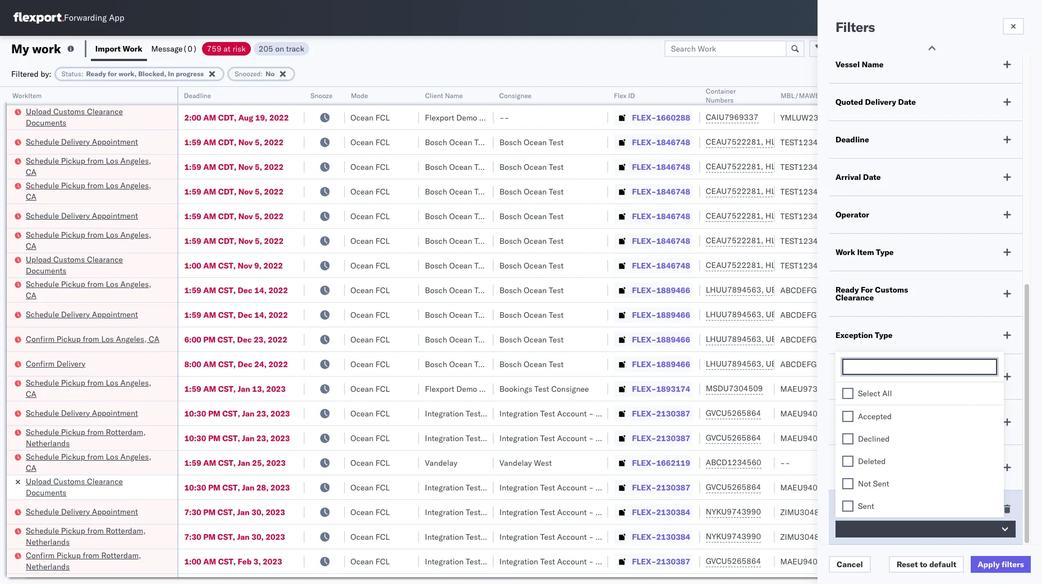 Task type: locate. For each thing, give the bounding box(es) containing it.
1 schedule pickup from los angeles, ca link from the top
[[26, 155, 163, 178]]

1 vertical spatial netherlands
[[26, 537, 70, 547]]

exception type
[[836, 331, 893, 341]]

ready left for
[[836, 285, 859, 295]]

7:30 pm cst, jan 30, 2023 down 10:30 pm cst, jan 28, 2023
[[184, 508, 285, 518]]

4 5, from the top
[[255, 211, 262, 221]]

3 flex-2130387 from the top
[[632, 483, 690, 493]]

1 lhuu7894563, uetu5238478 from the top
[[706, 285, 820, 295]]

by:
[[41, 69, 51, 79]]

work inside import work button
[[123, 43, 142, 54]]

1 vertical spatial zimu3048342
[[780, 532, 834, 542]]

abcdefg78456546 for schedule delivery appointment
[[780, 310, 856, 320]]

1 vertical spatial flexport demo consignee
[[425, 384, 517, 394]]

karl
[[596, 409, 610, 419], [596, 434, 610, 444], [596, 483, 610, 493], [596, 508, 610, 518], [596, 532, 610, 542], [596, 557, 610, 567]]

2 lhuu7894563, uetu5238478 from the top
[[706, 310, 820, 320]]

0 vertical spatial rotterdam,
[[106, 427, 146, 437]]

sent down transit
[[873, 479, 889, 489]]

3 am from the top
[[203, 162, 216, 172]]

1 vertical spatial 7:30 pm cst, jan 30, 2023
[[184, 532, 285, 542]]

10:30 down 1:59 am cst, jan 13, 2023
[[184, 409, 206, 419]]

1 flex-2130384 from the top
[[632, 508, 690, 518]]

6 1846748 from the top
[[656, 261, 690, 271]]

flex-1889466 button
[[614, 283, 693, 298], [614, 283, 693, 298], [614, 307, 693, 323], [614, 307, 693, 323], [614, 332, 693, 348], [614, 332, 693, 348], [614, 357, 693, 372], [614, 357, 693, 372]]

flex-1846748
[[632, 137, 690, 147], [632, 162, 690, 172], [632, 187, 690, 197], [632, 211, 690, 221], [632, 236, 690, 246], [632, 261, 690, 271]]

2 documents from the top
[[26, 266, 66, 276]]

0 vertical spatial sent
[[873, 479, 889, 489]]

jan left 13,
[[238, 384, 250, 394]]

flex- for 7:30 schedule pickup from rotterdam, netherlands link
[[632, 532, 656, 542]]

import up "for"
[[95, 43, 121, 54]]

1846748 for 1:00 am cst, nov 9, 2022 upload customs clearance documents button
[[656, 261, 690, 271]]

flex- for upload customs clearance documents link associated with 2:00 am cdt, aug 19, 2022
[[632, 113, 656, 123]]

10 ocean fcl from the top
[[350, 335, 390, 345]]

2022 for the schedule pickup from los angeles, ca link related to 4th schedule pickup from los angeles, ca button from the top
[[268, 285, 288, 295]]

2 vertical spatial upload customs clearance documents
[[26, 477, 123, 498]]

1:59 am cdt, nov 5, 2022 for 5th schedule pickup from los angeles, ca button from the bottom
[[184, 187, 284, 197]]

cdt, for the schedule pickup from los angeles, ca link related to 5th schedule pickup from los angeles, ca button from the bottom
[[218, 187, 236, 197]]

1:59 am cst, dec 14, 2022 down 1:00 am cst, nov 9, 2022
[[184, 285, 288, 295]]

9 resize handle column header from the left
[[905, 87, 918, 585]]

2 vertical spatial upload customs clearance documents link
[[26, 476, 163, 499]]

10:30 pm cst, jan 23, 2023 up 1:59 am cst, jan 25, 2023
[[184, 434, 290, 444]]

0 vertical spatial 10:30 pm cst, jan 23, 2023
[[184, 409, 290, 419]]

30, up 3,
[[252, 532, 264, 542]]

lhuu7894563, for schedule delivery appointment
[[706, 310, 764, 320]]

1 vertical spatial deadline
[[836, 135, 869, 145]]

1 horizontal spatial work
[[836, 247, 855, 258]]

maeu9408431 for schedule pickup from rotterdam, netherlands
[[780, 434, 837, 444]]

2023 right 13,
[[266, 384, 286, 394]]

uetu5238478 for confirm delivery
[[766, 359, 820, 369]]

upload customs clearance documents button for 1:00 am cst, nov 9, 2022
[[26, 254, 163, 278]]

filters
[[836, 19, 875, 35]]

confirm for confirm pickup from los angeles, ca
[[26, 334, 54, 344]]

lhuu7894563, uetu5238478 for confirm delivery
[[706, 359, 820, 369]]

2022 for the schedule pickup from los angeles, ca link for 3rd schedule pickup from los angeles, ca button from the top
[[264, 236, 284, 246]]

pm right 6:00
[[203, 335, 216, 345]]

0 vertical spatial 1:59 am cst, dec 14, 2022
[[184, 285, 288, 295]]

deadline down quoted at right top
[[836, 135, 869, 145]]

type right item
[[876, 247, 894, 258]]

0 horizontal spatial name
[[445, 91, 463, 100]]

pm up 1:59 am cst, jan 25, 2023
[[208, 434, 220, 444]]

flex-2130387
[[632, 409, 690, 419], [632, 434, 690, 444], [632, 483, 690, 493], [632, 557, 690, 567]]

1:00 am cst, nov 9, 2022
[[184, 261, 283, 271]]

10:30 pm cst, jan 28, 2023
[[184, 483, 290, 493]]

5 fcl from the top
[[376, 211, 390, 221]]

1:59 for 4th schedule pickup from los angeles, ca button from the top
[[184, 285, 201, 295]]

ready left "for"
[[86, 69, 106, 78]]

0 vertical spatial deadline
[[184, 91, 211, 100]]

from for confirm pickup from los angeles, ca link
[[83, 334, 99, 344]]

actions
[[999, 91, 1023, 100]]

vandelay for vandelay west
[[500, 458, 532, 468]]

pm
[[203, 335, 216, 345], [208, 409, 220, 419], [208, 434, 220, 444], [208, 483, 220, 493], [203, 508, 216, 518], [203, 532, 216, 542]]

6 1:59 from the top
[[184, 285, 201, 295]]

arrival
[[836, 172, 861, 182]]

10:30 pm cst, jan 23, 2023
[[184, 409, 290, 419], [184, 434, 290, 444]]

type
[[876, 247, 894, 258], [875, 331, 893, 341]]

1 vertical spatial documents
[[26, 266, 66, 276]]

1 horizontal spatial :
[[261, 69, 263, 78]]

2023 up 1:00 am cst, feb 3, 2023
[[266, 532, 285, 542]]

deadline inside deadline button
[[184, 91, 211, 100]]

7:30 pm cst, jan 30, 2023
[[184, 508, 285, 518], [184, 532, 285, 542]]

-
[[500, 113, 504, 123], [504, 113, 509, 123], [589, 409, 594, 419], [589, 434, 594, 444], [780, 458, 785, 468], [785, 458, 790, 468], [589, 483, 594, 493], [589, 508, 594, 518], [589, 532, 594, 542], [589, 557, 594, 567]]

4 lhuu7894563, from the top
[[706, 359, 764, 369]]

progress
[[176, 69, 204, 78]]

23, down 13,
[[256, 409, 269, 419]]

1:00
[[184, 261, 201, 271], [184, 557, 201, 567]]

12 ocean fcl from the top
[[350, 384, 390, 394]]

confirm inside confirm delivery link
[[26, 359, 54, 369]]

name inside button
[[445, 91, 463, 100]]

no
[[266, 69, 275, 78]]

2 schedule delivery appointment from the top
[[26, 211, 138, 221]]

1 vertical spatial rotterdam,
[[106, 526, 146, 536]]

from inside confirm pickup from rotterdam, netherlands
[[83, 551, 99, 561]]

2 hlxu8034992 from the top
[[825, 162, 880, 172]]

delivery for 5th schedule delivery appointment link from the bottom of the page
[[61, 137, 90, 147]]

0 horizontal spatial import
[[95, 43, 121, 54]]

confirm pickup from rotterdam, netherlands link
[[26, 550, 163, 573]]

name for vessel name
[[862, 59, 884, 70]]

13 schedule from the top
[[26, 526, 59, 536]]

0 horizontal spatial date
[[863, 172, 881, 182]]

schedule pickup from los angeles, ca button
[[26, 155, 163, 179], [26, 180, 163, 203], [26, 229, 163, 253], [26, 279, 163, 302], [26, 377, 163, 401], [26, 451, 163, 475]]

5, for the schedule pickup from los angeles, ca link for 3rd schedule pickup from los angeles, ca button from the top
[[255, 236, 262, 246]]

consignee inside button
[[500, 91, 532, 100]]

flexport managed delivery
[[836, 368, 904, 386]]

1 horizontal spatial vandelay
[[500, 458, 532, 468]]

1 vertical spatial 1:00
[[184, 557, 201, 567]]

1 abcdefg78456546 from the top
[[780, 285, 856, 295]]

14, up "6:00 pm cst, dec 23, 2022"
[[254, 310, 267, 320]]

schedule delivery appointment for 1:59 am cdt, nov 5, 2022
[[26, 211, 138, 221]]

2022 for the schedule pickup from los angeles, ca link related to 5th schedule pickup from los angeles, ca button from the bottom
[[264, 187, 284, 197]]

0 vertical spatial status
[[62, 69, 81, 78]]

None checkbox
[[842, 388, 854, 400], [842, 434, 854, 445], [842, 479, 854, 490], [842, 388, 854, 400], [842, 434, 854, 445], [842, 479, 854, 490]]

0 vertical spatial 7:30 pm cst, jan 30, 2023
[[184, 508, 285, 518]]

from for the schedule pickup from los angeles, ca link related to 4th schedule pickup from los angeles, ca button from the top
[[87, 279, 104, 289]]

integration test account - karl lagerfeld
[[500, 409, 646, 419], [500, 434, 646, 444], [500, 483, 646, 493], [500, 508, 646, 518], [500, 532, 646, 542], [500, 557, 646, 567]]

1 vertical spatial 1:59 am cst, dec 14, 2022
[[184, 310, 288, 320]]

ceau7522281,
[[706, 137, 763, 147], [706, 162, 763, 172], [706, 186, 763, 196], [706, 211, 763, 221], [706, 236, 763, 246], [706, 260, 763, 270]]

flexport inside flexport managed delivery
[[836, 368, 867, 378]]

bosch ocean test
[[425, 137, 489, 147], [500, 137, 564, 147], [425, 162, 489, 172], [500, 162, 564, 172], [425, 187, 489, 197], [500, 187, 564, 197], [425, 211, 489, 221], [500, 211, 564, 221], [425, 236, 489, 246], [500, 236, 564, 246], [425, 261, 489, 271], [500, 261, 564, 271], [425, 285, 489, 295], [500, 285, 564, 295], [425, 310, 489, 320], [500, 310, 564, 320], [425, 335, 489, 345], [500, 335, 564, 345], [425, 359, 489, 370], [500, 359, 564, 370]]

container numbers button
[[700, 85, 764, 105]]

status right do
[[849, 505, 874, 515]]

1 upload customs clearance documents from the top
[[26, 106, 123, 128]]

fcl for 1:59 am cst, dec 14, 2022's schedule delivery appointment link
[[376, 310, 390, 320]]

resize handle column header
[[164, 87, 178, 585], [291, 87, 305, 585], [331, 87, 345, 585], [406, 87, 419, 585], [480, 87, 494, 585], [595, 87, 609, 585], [687, 87, 700, 585], [761, 87, 775, 585], [905, 87, 918, 585], [979, 87, 993, 585], [1014, 87, 1027, 585]]

am for the schedule pickup from los angeles, ca link for sixth schedule pickup from los angeles, ca button from the top
[[203, 458, 216, 468]]

18 ocean fcl from the top
[[350, 532, 390, 542]]

schedule for 5th schedule pickup from los angeles, ca button from the top of the page's the schedule pickup from los angeles, ca link
[[26, 378, 59, 388]]

cst, left the 9,
[[218, 261, 236, 271]]

4 schedule delivery appointment link from the top
[[26, 408, 138, 419]]

name for client name
[[445, 91, 463, 100]]

dec up 8:00 am cst, dec 24, 2022
[[237, 335, 252, 345]]

1846748 for 5th schedule pickup from los angeles, ca button from the bottom
[[656, 187, 690, 197]]

1 horizontal spatial numbers
[[821, 91, 849, 100]]

schedule delivery appointment button
[[26, 136, 138, 148], [26, 210, 138, 223], [26, 309, 138, 321], [26, 408, 138, 420], [26, 506, 138, 519]]

cst, up 8:00 am cst, dec 24, 2022
[[218, 335, 235, 345]]

import up declined
[[869, 414, 895, 424]]

0 vertical spatial schedule pickup from rotterdam, netherlands link
[[26, 427, 163, 449]]

flex- for 1:59 am cdt, nov 5, 2022's schedule delivery appointment link
[[632, 211, 656, 221]]

2023 down 1:59 am cst, jan 13, 2023
[[271, 409, 290, 419]]

type right exception at the bottom right
[[875, 331, 893, 341]]

2 vandelay from the left
[[500, 458, 532, 468]]

ocean fcl for the schedule pickup from los angeles, ca link related to 5th schedule pickup from los angeles, ca button from the bottom
[[350, 187, 390, 197]]

0 horizontal spatial deadline
[[184, 91, 211, 100]]

am for 5th schedule pickup from los angeles, ca button from the top of the page's the schedule pickup from los angeles, ca link
[[203, 384, 216, 394]]

am for the schedule pickup from los angeles, ca link for 3rd schedule pickup from los angeles, ca button from the top
[[203, 236, 216, 246]]

2 vertical spatial documents
[[26, 488, 66, 498]]

dec down 1:00 am cst, nov 9, 2022
[[238, 285, 252, 295]]

jan down 13,
[[242, 409, 254, 419]]

gvcu5265864 for confirm pickup from rotterdam, netherlands
[[706, 557, 761, 567]]

2022 for upload customs clearance documents link corresponding to 1:00 am cst, nov 9, 2022
[[263, 261, 283, 271]]

1:59 am cst, jan 13, 2023
[[184, 384, 286, 394]]

2130387 for schedule delivery appointment
[[656, 409, 690, 419]]

2 flex-1889466 from the top
[[632, 310, 690, 320]]

delivery inside button
[[57, 359, 85, 369]]

2 vertical spatial 23,
[[256, 434, 269, 444]]

dec for confirm pickup from los angeles, ca
[[237, 335, 252, 345]]

hlxu8034992 for schedule delivery appointment button for 1:59 am cdt, nov 5, 2022
[[825, 211, 880, 221]]

flex-2130387 button
[[614, 406, 693, 422], [614, 406, 693, 422], [614, 431, 693, 446], [614, 431, 693, 446], [614, 480, 693, 496], [614, 480, 693, 496], [614, 554, 693, 570], [614, 554, 693, 570]]

2 schedule pickup from los angeles, ca from the top
[[26, 180, 151, 202]]

dec
[[238, 285, 252, 295], [238, 310, 252, 320], [237, 335, 252, 345], [238, 359, 252, 370]]

upload customs clearance documents link for 2:00 am cdt, aug 19, 2022
[[26, 106, 163, 128]]

list box
[[836, 383, 1004, 518]]

confirm inside confirm pickup from los angeles, ca link
[[26, 334, 54, 344]]

6 account from the top
[[557, 557, 587, 567]]

2023 down 28,
[[266, 508, 285, 518]]

cdt, for the schedule pickup from los angeles, ca link for 3rd schedule pickup from los angeles, ca button from the top
[[218, 236, 236, 246]]

0 vertical spatial schedule pickup from rotterdam, netherlands button
[[26, 427, 163, 450]]

ocean fcl for schedule pickup from rotterdam, netherlands link corresponding to 10:30
[[350, 434, 390, 444]]

4 schedule pickup from los angeles, ca link from the top
[[26, 279, 163, 301]]

2 demo from the top
[[456, 384, 477, 394]]

ocean fcl for the schedule pickup from los angeles, ca link related to first schedule pickup from los angeles, ca button from the top of the page
[[350, 162, 390, 172]]

schedule
[[26, 137, 59, 147], [26, 156, 59, 166], [26, 180, 59, 191], [26, 211, 59, 221], [26, 230, 59, 240], [26, 279, 59, 289], [26, 309, 59, 320], [26, 378, 59, 388], [26, 408, 59, 418], [26, 427, 59, 437], [26, 452, 59, 462], [26, 507, 59, 517], [26, 526, 59, 536]]

zimu3048342 left do
[[780, 508, 834, 518]]

dec left the 24,
[[238, 359, 252, 370]]

0 vertical spatial 7:30
[[184, 508, 201, 518]]

1 vertical spatial 2130384
[[656, 532, 690, 542]]

2 vertical spatial upload
[[26, 477, 51, 487]]

1 vertical spatial import
[[869, 414, 895, 424]]

1:59 for sixth schedule pickup from los angeles, ca button from the top
[[184, 458, 201, 468]]

0 vertical spatial documents
[[26, 118, 66, 128]]

list box containing select all
[[836, 383, 1004, 518]]

0 vertical spatial zimu3048342
[[780, 508, 834, 518]]

0 vertical spatial work
[[123, 43, 142, 54]]

5 resize handle column header from the left
[[480, 87, 494, 585]]

2 vertical spatial rotterdam,
[[101, 551, 141, 561]]

confirm pickup from los angeles, ca link
[[26, 334, 159, 345]]

flex- for the schedule pickup from los angeles, ca link related to first schedule pickup from los angeles, ca button from the top of the page
[[632, 162, 656, 172]]

1 vertical spatial --
[[780, 458, 790, 468]]

cst, left feb
[[218, 557, 236, 567]]

2022
[[269, 113, 289, 123], [264, 137, 284, 147], [264, 162, 284, 172], [264, 187, 284, 197], [264, 211, 284, 221], [264, 236, 284, 246], [263, 261, 283, 271], [268, 285, 288, 295], [268, 310, 288, 320], [268, 335, 287, 345], [268, 359, 288, 370]]

2023 for the schedule pickup from los angeles, ca link for sixth schedule pickup from los angeles, ca button from the top
[[266, 458, 286, 468]]

ca inside button
[[149, 334, 159, 344]]

2 1889466 from the top
[[656, 310, 690, 320]]

30, down 28,
[[252, 508, 264, 518]]

7:30 up 1:00 am cst, feb 3, 2023
[[184, 532, 201, 542]]

2 vertical spatial 10:30
[[184, 483, 206, 493]]

1 2130387 from the top
[[656, 409, 690, 419]]

caiu7969337
[[706, 112, 759, 122]]

3 ceau7522281, hlxu6269489, hlxu8034992 from the top
[[706, 186, 880, 196]]

hlxu8034992 for 3rd schedule pickup from los angeles, ca button from the top
[[825, 236, 880, 246]]

-- down consignee button
[[500, 113, 509, 123]]

name right "client"
[[445, 91, 463, 100]]

confirm for confirm pickup from rotterdam, netherlands
[[26, 551, 54, 561]]

1 1889466 from the top
[[656, 285, 690, 295]]

14, down the 9,
[[254, 285, 267, 295]]

14,
[[254, 285, 267, 295], [254, 310, 267, 320]]

batch action button
[[961, 40, 1035, 57]]

9 ocean fcl from the top
[[350, 310, 390, 320]]

pm up 1:00 am cst, feb 3, 2023
[[203, 532, 216, 542]]

23,
[[254, 335, 266, 345], [256, 409, 269, 419], [256, 434, 269, 444]]

0 vertical spatial 23,
[[254, 335, 266, 345]]

hlxu6269489,
[[766, 137, 823, 147], [766, 162, 823, 172], [766, 186, 823, 196], [766, 211, 823, 221], [766, 236, 823, 246], [766, 260, 823, 270]]

1 vertical spatial 10:30 pm cst, jan 23, 2023
[[184, 434, 290, 444]]

1 vertical spatial date
[[863, 172, 881, 182]]

jan up feb
[[237, 532, 250, 542]]

1 vertical spatial upload customs clearance documents
[[26, 255, 123, 276]]

demo
[[456, 113, 477, 123], [456, 384, 477, 394]]

4 gvcu5265864 from the top
[[706, 557, 761, 567]]

test123456 for 3rd schedule pickup from los angeles, ca button from the top
[[780, 236, 828, 246]]

23, up the 24,
[[254, 335, 266, 345]]

pm down 1:59 am cst, jan 13, 2023
[[208, 409, 220, 419]]

schedule delivery appointment for 10:30 pm cst, jan 23, 2023
[[26, 408, 138, 418]]

bosch
[[425, 137, 447, 147], [500, 137, 522, 147], [425, 162, 447, 172], [500, 162, 522, 172], [425, 187, 447, 197], [500, 187, 522, 197], [425, 211, 447, 221], [500, 211, 522, 221], [425, 236, 447, 246], [500, 236, 522, 246], [425, 261, 447, 271], [500, 261, 522, 271], [425, 285, 447, 295], [500, 285, 522, 295], [425, 310, 447, 320], [500, 310, 522, 320], [425, 335, 447, 345], [500, 335, 522, 345], [425, 359, 447, 370], [500, 359, 522, 370]]

do
[[836, 505, 847, 515]]

forwarding
[[64, 13, 107, 23]]

schedule for 5th schedule delivery appointment link from the bottom of the page
[[26, 137, 59, 147]]

jan left 28,
[[242, 483, 254, 493]]

los for 5th schedule pickup from los angeles, ca button from the top of the page
[[106, 378, 118, 388]]

0 horizontal spatial work
[[123, 43, 142, 54]]

1 schedule delivery appointment from the top
[[26, 137, 138, 147]]

0 vertical spatial netherlands
[[26, 439, 70, 449]]

flexport demo consignee
[[425, 113, 517, 123], [425, 384, 517, 394]]

inbond
[[836, 467, 862, 477]]

1 am from the top
[[203, 113, 216, 123]]

0 vertical spatial 30,
[[252, 508, 264, 518]]

0 vertical spatial 10:30
[[184, 409, 206, 419]]

schedule for first schedule delivery appointment link from the bottom of the page
[[26, 507, 59, 517]]

11 am from the top
[[203, 384, 216, 394]]

reset
[[897, 560, 918, 570]]

0 vertical spatial confirm
[[26, 334, 54, 344]]

6 ocean fcl from the top
[[350, 236, 390, 246]]

snoozed
[[235, 69, 261, 78]]

0 vertical spatial upload customs clearance documents link
[[26, 106, 163, 128]]

jan left 25,
[[238, 458, 250, 468]]

6 ceau7522281, hlxu6269489, hlxu8034992 from the top
[[706, 260, 880, 270]]

flex-1846748 button
[[614, 134, 693, 150], [614, 134, 693, 150], [614, 159, 693, 175], [614, 159, 693, 175], [614, 184, 693, 200], [614, 184, 693, 200], [614, 208, 693, 224], [614, 208, 693, 224], [614, 233, 693, 249], [614, 233, 693, 249], [614, 258, 693, 274], [614, 258, 693, 274]]

numbers inside container numbers
[[706, 96, 734, 104]]

flex-1889466 for confirm pickup from los angeles, ca
[[632, 335, 690, 345]]

0 vertical spatial schedule pickup from rotterdam, netherlands
[[26, 427, 146, 449]]

jan for 5th schedule pickup from los angeles, ca button from the top of the page's the schedule pickup from los angeles, ca link
[[238, 384, 250, 394]]

7:30 down 10:30 pm cst, jan 28, 2023
[[184, 508, 201, 518]]

flexport inside flexport moving inbond transit
[[836, 459, 867, 469]]

ca
[[26, 167, 36, 177], [26, 192, 36, 202], [26, 241, 36, 251], [26, 290, 36, 301], [149, 334, 159, 344], [26, 389, 36, 399], [26, 463, 36, 473]]

14 ocean fcl from the top
[[350, 434, 390, 444]]

10:30
[[184, 409, 206, 419], [184, 434, 206, 444], [184, 483, 206, 493]]

1 vertical spatial confirm
[[26, 359, 54, 369]]

4 appointment from the top
[[92, 408, 138, 418]]

4 schedule pickup from los angeles, ca from the top
[[26, 279, 151, 301]]

flex
[[614, 91, 627, 100]]

resize handle column header for deadline
[[291, 87, 305, 585]]

3 uetu5238478 from the top
[[766, 334, 820, 345]]

0 vertical spatial flexport demo consignee
[[425, 113, 517, 123]]

2 14, from the top
[[254, 310, 267, 320]]

import inside flexport import customs
[[869, 414, 895, 424]]

1 10:30 from the top
[[184, 409, 206, 419]]

zimu3048342 up cancel button
[[780, 532, 834, 542]]

3 hlxu8034992 from the top
[[825, 186, 880, 196]]

cst, down 1:00 am cst, nov 9, 2022
[[218, 285, 236, 295]]

25,
[[252, 458, 264, 468]]

1:59 for 3rd schedule pickup from los angeles, ca button from the top
[[184, 236, 201, 246]]

1:59 am cst, dec 14, 2022 up "6:00 pm cst, dec 23, 2022"
[[184, 310, 288, 320]]

2130387
[[656, 409, 690, 419], [656, 434, 690, 444], [656, 483, 690, 493], [656, 557, 690, 567]]

bookings
[[500, 384, 532, 394]]

10:30 pm cst, jan 23, 2023 down 1:59 am cst, jan 13, 2023
[[184, 409, 290, 419]]

declined
[[858, 434, 890, 444]]

abcd1234560
[[706, 458, 761, 468]]

jan up 25,
[[242, 434, 254, 444]]

None text field
[[846, 363, 996, 373]]

delivery inside flexport managed delivery
[[836, 376, 867, 386]]

cdt, for 1:59 am cdt, nov 5, 2022's schedule delivery appointment link
[[218, 211, 236, 221]]

schedule pickup from los angeles, ca for the schedule pickup from los angeles, ca link for sixth schedule pickup from los angeles, ca button from the top
[[26, 452, 151, 473]]

2 upload customs clearance documents from the top
[[26, 255, 123, 276]]

0 vertical spatial --
[[500, 113, 509, 123]]

1 appointment from the top
[[92, 137, 138, 147]]

4 1:59 from the top
[[184, 211, 201, 221]]

1 horizontal spatial date
[[898, 97, 916, 107]]

sent down not at the bottom right of the page
[[858, 502, 874, 512]]

msdu7304509
[[706, 384, 763, 394]]

schedule pickup from rotterdam, netherlands link
[[26, 427, 163, 449], [26, 526, 163, 548]]

default
[[929, 560, 956, 570]]

hlxu8034992 for first schedule pickup from los angeles, ca button from the top of the page
[[825, 162, 880, 172]]

: up workitem button
[[81, 69, 83, 78]]

3 flex-1889466 from the top
[[632, 335, 690, 345]]

2023 right 3,
[[263, 557, 282, 567]]

10 flex- from the top
[[632, 335, 656, 345]]

10:30 for schedule delivery appointment
[[184, 409, 206, 419]]

0 vertical spatial flex-2130384
[[632, 508, 690, 518]]

0 vertical spatial upload customs clearance documents
[[26, 106, 123, 128]]

resize handle column header for mbl/mawb numbers
[[905, 87, 918, 585]]

0 horizontal spatial :
[[81, 69, 83, 78]]

2 upload customs clearance documents link from the top
[[26, 254, 163, 276]]

1 vertical spatial schedule pickup from rotterdam, netherlands button
[[26, 526, 163, 549]]

dec up "6:00 pm cst, dec 23, 2022"
[[238, 310, 252, 320]]

12 fcl from the top
[[376, 384, 390, 394]]

0 vertical spatial upload customs clearance documents button
[[26, 106, 163, 129]]

1 vertical spatial sent
[[858, 502, 874, 512]]

0 vertical spatial 2130384
[[656, 508, 690, 518]]

schedule delivery appointment button for 1:59 am cst, dec 14, 2022
[[26, 309, 138, 321]]

7 flex- from the top
[[632, 261, 656, 271]]

1889466 for schedule delivery appointment
[[656, 310, 690, 320]]

1 vertical spatial schedule pickup from rotterdam, netherlands link
[[26, 526, 163, 548]]

2023 right 25,
[[266, 458, 286, 468]]

flex-1893174 button
[[614, 381, 693, 397], [614, 381, 693, 397]]

netherlands for 7:30
[[26, 537, 70, 547]]

gvcu5265864 for schedule pickup from rotterdam, netherlands
[[706, 433, 761, 443]]

1 horizontal spatial name
[[862, 59, 884, 70]]

1 1:59 am cdt, nov 5, 2022 from the top
[[184, 137, 284, 147]]

work up status : ready for work, blocked, in progress
[[123, 43, 142, 54]]

2023 for 10:30 pm cst, jan 23, 2023's schedule delivery appointment link
[[271, 409, 290, 419]]

10:30 for schedule pickup from rotterdam, netherlands
[[184, 434, 206, 444]]

demo left bookings
[[456, 384, 477, 394]]

flex-2130384
[[632, 508, 690, 518], [632, 532, 690, 542]]

1 1:00 from the top
[[184, 261, 201, 271]]

10:30 up 1:59 am cst, jan 25, 2023
[[184, 434, 206, 444]]

rotterdam, inside confirm pickup from rotterdam, netherlands
[[101, 551, 141, 561]]

schedule for the schedule pickup from los angeles, ca link related to first schedule pickup from los angeles, ca button from the top of the page
[[26, 156, 59, 166]]

0 horizontal spatial ready
[[86, 69, 106, 78]]

name right vessel
[[862, 59, 884, 70]]

ocean fcl
[[350, 113, 390, 123], [350, 137, 390, 147], [350, 162, 390, 172], [350, 187, 390, 197], [350, 211, 390, 221], [350, 236, 390, 246], [350, 261, 390, 271], [350, 285, 390, 295], [350, 310, 390, 320], [350, 335, 390, 345], [350, 359, 390, 370], [350, 384, 390, 394], [350, 409, 390, 419], [350, 434, 390, 444], [350, 458, 390, 468], [350, 483, 390, 493], [350, 508, 390, 518], [350, 532, 390, 542], [350, 557, 390, 567]]

0 vertical spatial nyku9743990
[[706, 507, 761, 517]]

3 upload customs clearance documents link from the top
[[26, 476, 163, 499]]

message
[[151, 43, 183, 54]]

1 maeu9408431 from the top
[[780, 409, 837, 419]]

4 uetu5238478 from the top
[[766, 359, 820, 369]]

upload customs clearance documents for 1:00 am cst, nov 9, 2022
[[26, 255, 123, 276]]

1 vandelay from the left
[[425, 458, 457, 468]]

1 vertical spatial 14,
[[254, 310, 267, 320]]

operator
[[836, 210, 869, 220]]

import work
[[95, 43, 142, 54]]

6:00 pm cst, dec 23, 2022
[[184, 335, 287, 345]]

uetu5238478 for schedule pickup from los angeles, ca
[[766, 285, 820, 295]]

netherlands
[[26, 439, 70, 449], [26, 537, 70, 547], [26, 562, 70, 572]]

pm down 10:30 pm cst, jan 28, 2023
[[203, 508, 216, 518]]

mbl/mawb numbers
[[780, 91, 849, 100]]

0 vertical spatial name
[[862, 59, 884, 70]]

schedule pickup from los angeles, ca link for sixth schedule pickup from los angeles, ca button from the top
[[26, 451, 163, 474]]

1 vertical spatial 7:30
[[184, 532, 201, 542]]

fcl for 10:30 pm cst, jan 23, 2023's schedule delivery appointment link
[[376, 409, 390, 419]]

flex- for 5th schedule pickup from los angeles, ca button from the top of the page's the schedule pickup from los angeles, ca link
[[632, 384, 656, 394]]

1 schedule delivery appointment link from the top
[[26, 136, 138, 147]]

1:59 am cst, dec 14, 2022 for schedule pickup from los angeles, ca
[[184, 285, 288, 295]]

0 vertical spatial import
[[95, 43, 121, 54]]

schedule delivery appointment link for 1:59 am cst, dec 14, 2022
[[26, 309, 138, 320]]

2 resize handle column header from the left
[[291, 87, 305, 585]]

1 vertical spatial demo
[[456, 384, 477, 394]]

5 test123456 from the top
[[780, 236, 828, 246]]

: left no
[[261, 69, 263, 78]]

numbers down the container
[[706, 96, 734, 104]]

3 netherlands from the top
[[26, 562, 70, 572]]

status
[[62, 69, 81, 78], [849, 505, 874, 515]]

1 vertical spatial work
[[836, 247, 855, 258]]

3 cdt, from the top
[[218, 162, 236, 172]]

from for the schedule pickup from los angeles, ca link related to 5th schedule pickup from los angeles, ca button from the bottom
[[87, 180, 104, 191]]

0 horizontal spatial numbers
[[706, 96, 734, 104]]

5 flex- from the top
[[632, 211, 656, 221]]

1 10:30 pm cst, jan 23, 2023 from the top
[[184, 409, 290, 419]]

flex-1889466 for confirm delivery
[[632, 359, 690, 370]]

2 10:30 from the top
[[184, 434, 206, 444]]

1 vertical spatial 10:30
[[184, 434, 206, 444]]

from for the schedule pickup from los angeles, ca link related to first schedule pickup from los angeles, ca button from the top of the page
[[87, 156, 104, 166]]

netherlands inside confirm pickup from rotterdam, netherlands
[[26, 562, 70, 572]]

0 vertical spatial date
[[898, 97, 916, 107]]

flex-1889466 for schedule delivery appointment
[[632, 310, 690, 320]]

lhuu7894563, uetu5238478 for schedule delivery appointment
[[706, 310, 820, 320]]

0 vertical spatial upload
[[26, 106, 51, 116]]

2 7:30 from the top
[[184, 532, 201, 542]]

delivery for first schedule delivery appointment link from the bottom of the page
[[61, 507, 90, 517]]

10:30 down 1:59 am cst, jan 25, 2023
[[184, 483, 206, 493]]

1 vertical spatial flex-2130384
[[632, 532, 690, 542]]

1 vertical spatial upload
[[26, 255, 51, 265]]

numbers up ymluw236679313
[[821, 91, 849, 100]]

1 hlxu6269489, from the top
[[766, 137, 823, 147]]

0 vertical spatial 14,
[[254, 285, 267, 295]]

None checkbox
[[842, 411, 854, 423], [842, 456, 854, 467], [842, 501, 854, 512], [842, 411, 854, 423], [842, 456, 854, 467], [842, 501, 854, 512]]

1 vertical spatial schedule pickup from rotterdam, netherlands
[[26, 526, 146, 547]]

deadline up 2:00
[[184, 91, 211, 100]]

abcdefg78456546 for confirm delivery
[[780, 359, 856, 370]]

ready inside ready for customs clearance
[[836, 285, 859, 295]]

7:30 pm cst, jan 30, 2023 up 1:00 am cst, feb 3, 2023
[[184, 532, 285, 542]]

11 schedule from the top
[[26, 452, 59, 462]]

cst, down 1:59 am cst, jan 13, 2023
[[222, 409, 240, 419]]

2 uetu5238478 from the top
[[766, 310, 820, 320]]

2 vertical spatial netherlands
[[26, 562, 70, 572]]

1 vertical spatial 30,
[[252, 532, 264, 542]]

23, up 25,
[[256, 434, 269, 444]]

6 schedule pickup from los angeles, ca link from the top
[[26, 451, 163, 474]]

from
[[87, 156, 104, 166], [87, 180, 104, 191], [87, 230, 104, 240], [87, 279, 104, 289], [83, 334, 99, 344], [87, 378, 104, 388], [87, 427, 104, 437], [87, 452, 104, 462], [87, 526, 104, 536], [83, 551, 99, 561]]

1 vertical spatial nyku9743990
[[706, 532, 761, 542]]

2023 up 1:59 am cst, jan 25, 2023
[[271, 434, 290, 444]]

3 schedule delivery appointment from the top
[[26, 309, 138, 320]]

15 flex- from the top
[[632, 458, 656, 468]]

1 vertical spatial upload customs clearance documents link
[[26, 254, 163, 276]]

flex-1889466
[[632, 285, 690, 295], [632, 310, 690, 320], [632, 335, 690, 345], [632, 359, 690, 370]]

jan
[[238, 384, 250, 394], [242, 409, 254, 419], [242, 434, 254, 444], [238, 458, 250, 468], [242, 483, 254, 493], [237, 508, 250, 518], [237, 532, 250, 542]]

0 horizontal spatial vandelay
[[425, 458, 457, 468]]

1 flex-2130387 from the top
[[632, 409, 690, 419]]

flexport
[[425, 113, 454, 123], [836, 368, 867, 378], [425, 384, 454, 394], [836, 414, 867, 424], [836, 459, 867, 469]]

5 appointment from the top
[[92, 507, 138, 517]]

2023 right 28,
[[271, 483, 290, 493]]

cancel
[[837, 560, 863, 570]]

1 vertical spatial ready
[[836, 285, 859, 295]]

abcdefg78456546
[[780, 285, 856, 295], [780, 310, 856, 320], [780, 335, 856, 345], [780, 359, 856, 370]]

flex-2130384 button
[[614, 505, 693, 521], [614, 505, 693, 521], [614, 529, 693, 545], [614, 529, 693, 545]]

client name
[[425, 91, 463, 100]]

clearance inside ready for customs clearance
[[836, 293, 874, 303]]

8 flex- from the top
[[632, 285, 656, 295]]

status right by:
[[62, 69, 81, 78]]

: for status
[[81, 69, 83, 78]]

confirm inside confirm pickup from rotterdam, netherlands
[[26, 551, 54, 561]]

-- right "abcd1234560"
[[780, 458, 790, 468]]

4 flex-1889466 from the top
[[632, 359, 690, 370]]

work left item
[[836, 247, 855, 258]]

fcl for confirm pickup from los angeles, ca link
[[376, 335, 390, 345]]

16 ocean fcl from the top
[[350, 483, 390, 493]]

1 horizontal spatial ready
[[836, 285, 859, 295]]

1 horizontal spatial status
[[849, 505, 874, 515]]

rotterdam,
[[106, 427, 146, 437], [106, 526, 146, 536], [101, 551, 141, 561]]

1 vertical spatial name
[[445, 91, 463, 100]]

demo down the client name button
[[456, 113, 477, 123]]

dec for schedule pickup from los angeles, ca
[[238, 285, 252, 295]]

1 horizontal spatial import
[[869, 414, 895, 424]]

14 flex- from the top
[[632, 434, 656, 444]]

1 vertical spatial status
[[849, 505, 874, 515]]

lhuu7894563, uetu5238478 for schedule pickup from los angeles, ca
[[706, 285, 820, 295]]

1 vertical spatial upload customs clearance documents button
[[26, 254, 163, 278]]

name
[[862, 59, 884, 70], [445, 91, 463, 100]]

jan for 7:30 schedule pickup from rotterdam, netherlands link
[[237, 532, 250, 542]]



Task type: vqa. For each thing, say whether or not it's contained in the screenshot.
wan liu - test
no



Task type: describe. For each thing, give the bounding box(es) containing it.
arrival date
[[836, 172, 881, 182]]

maeu9736123
[[780, 384, 837, 394]]

schedule pickup from rotterdam, netherlands link for 7:30
[[26, 526, 163, 548]]

2023 for 'confirm pickup from rotterdam, netherlands' link
[[263, 557, 282, 567]]

1 lagerfeld from the top
[[612, 409, 646, 419]]

all
[[882, 389, 892, 399]]

deleted
[[858, 457, 886, 467]]

0 horizontal spatial status
[[62, 69, 81, 78]]

5 hlxu6269489, from the top
[[766, 236, 823, 246]]

demo for bookings
[[456, 384, 477, 394]]

vessel
[[836, 59, 860, 70]]

3 flex-1846748 from the top
[[632, 187, 690, 197]]

cst, down 1:59 am cst, jan 25, 2023
[[222, 483, 240, 493]]

2 am from the top
[[203, 137, 216, 147]]

0 horizontal spatial --
[[500, 113, 509, 123]]

cst, up 10:30 pm cst, jan 28, 2023
[[218, 458, 236, 468]]

2 7:30 pm cst, jan 30, 2023 from the top
[[184, 532, 285, 542]]

accepted
[[858, 412, 892, 422]]

1 integration test account - karl lagerfeld from the top
[[500, 409, 646, 419]]

flex id
[[614, 91, 635, 100]]

flexport. image
[[13, 12, 64, 24]]

west
[[534, 458, 552, 468]]

5 flex-1846748 from the top
[[632, 236, 690, 246]]

not
[[858, 479, 871, 489]]

client name button
[[419, 89, 483, 100]]

759 at risk
[[207, 43, 246, 54]]

bookings test consignee
[[500, 384, 589, 394]]

confirm delivery button
[[26, 358, 85, 371]]

am for the schedule pickup from los angeles, ca link related to 5th schedule pickup from los angeles, ca button from the bottom
[[203, 187, 216, 197]]

confirm for confirm delivery
[[26, 359, 54, 369]]

forwarding app
[[64, 13, 124, 23]]

schedule pickup from rotterdam, netherlands for 7:30 pm cst, jan 30, 2023
[[26, 526, 146, 547]]

select
[[858, 389, 880, 399]]

upload customs clearance documents link for 1:00 am cst, nov 9, 2022
[[26, 254, 163, 276]]

from for the schedule pickup from los angeles, ca link for 3rd schedule pickup from los angeles, ca button from the top
[[87, 230, 104, 240]]

customs inside flexport import customs
[[836, 421, 869, 432]]

2 2130384 from the top
[[656, 532, 690, 542]]

for
[[861, 285, 873, 295]]

5 schedule pickup from los angeles, ca button from the top
[[26, 377, 163, 401]]

appointment for 1:59 am cst, dec 14, 2022
[[92, 309, 138, 320]]

2 integration from the top
[[500, 434, 538, 444]]

1 zimu3048342 from the top
[[780, 508, 834, 518]]

5 account from the top
[[557, 532, 587, 542]]

flex- for the schedule pickup from los angeles, ca link related to 5th schedule pickup from los angeles, ca button from the bottom
[[632, 187, 656, 197]]

fcl for 5th schedule pickup from los angeles, ca button from the top of the page's the schedule pickup from los angeles, ca link
[[376, 384, 390, 394]]

4 integration test account - karl lagerfeld from the top
[[500, 508, 646, 518]]

am for 1:59 am cdt, nov 5, 2022's schedule delivery appointment link
[[203, 211, 216, 221]]

import work button
[[91, 36, 147, 61]]

2 flex-2130384 from the top
[[632, 532, 690, 542]]

apply
[[978, 560, 1000, 570]]

5 integration test account - karl lagerfeld from the top
[[500, 532, 646, 542]]

28,
[[256, 483, 269, 493]]

lhuu7894563, uetu5238478 for confirm pickup from los angeles, ca
[[706, 334, 820, 345]]

cst, down 8:00 am cst, dec 24, 2022
[[218, 384, 236, 394]]

ready for customs clearance
[[836, 285, 908, 303]]

ocean fcl for 7:30 schedule pickup from rotterdam, netherlands link
[[350, 532, 390, 542]]

3 upload customs clearance documents from the top
[[26, 477, 123, 498]]

netherlands for 1:00
[[26, 562, 70, 572]]

2 30, from the top
[[252, 532, 264, 542]]

10 resize handle column header from the left
[[979, 87, 993, 585]]

cst, up 1:59 am cst, jan 25, 2023
[[222, 434, 240, 444]]

ceau7522281, hlxu6269489, hlxu8034992 for 1:00 am cst, nov 9, 2022 upload customs clearance documents button
[[706, 260, 880, 270]]

fcl for 1:59 am cdt, nov 5, 2022's schedule delivery appointment link
[[376, 211, 390, 221]]

1 cdt, from the top
[[218, 113, 236, 123]]

5 schedule delivery appointment button from the top
[[26, 506, 138, 519]]

1 1:59 from the top
[[184, 137, 201, 147]]

dec for confirm delivery
[[238, 359, 252, 370]]

uetu5238478 for schedule delivery appointment
[[766, 310, 820, 320]]

6 integration test account - karl lagerfeld from the top
[[500, 557, 646, 567]]

2 account from the top
[[557, 434, 587, 444]]

1:59 for 5th schedule pickup from los angeles, ca button from the bottom
[[184, 187, 201, 197]]

3 karl from the top
[[596, 483, 610, 493]]

schedule for 1:59 am cdt, nov 5, 2022's schedule delivery appointment link
[[26, 211, 59, 221]]

1 vertical spatial type
[[875, 331, 893, 341]]

1 schedule pickup from los angeles, ca button from the top
[[26, 155, 163, 179]]

vandelay for vandelay
[[425, 458, 457, 468]]

from for 5th schedule pickup from los angeles, ca button from the top of the page's the schedule pickup from los angeles, ca link
[[87, 378, 104, 388]]

at
[[223, 43, 231, 54]]

upload for 1:00 am cst, nov 9, 2022
[[26, 255, 51, 265]]

16 fcl from the top
[[376, 483, 390, 493]]

3 lagerfeld from the top
[[612, 483, 646, 493]]

flex-1893174
[[632, 384, 690, 394]]

not sent
[[858, 479, 889, 489]]

schedule pickup from los angeles, ca link for 4th schedule pickup from los angeles, ca button from the top
[[26, 279, 163, 301]]

schedule pickup from los angeles, ca for the schedule pickup from los angeles, ca link related to first schedule pickup from los angeles, ca button from the top of the page
[[26, 156, 151, 177]]

ocean fcl for 'confirm pickup from rotterdam, netherlands' link
[[350, 557, 390, 567]]

in
[[168, 69, 174, 78]]

2023 for 7:30 schedule pickup from rotterdam, netherlands link
[[266, 532, 285, 542]]

resize handle column header for consignee
[[595, 87, 609, 585]]

2 schedule pickup from los angeles, ca button from the top
[[26, 180, 163, 203]]

filtered by:
[[11, 69, 51, 79]]

1660288
[[656, 113, 690, 123]]

1889466 for confirm delivery
[[656, 359, 690, 370]]

1 integration from the top
[[500, 409, 538, 419]]

client
[[425, 91, 443, 100]]

1 schedule delivery appointment button from the top
[[26, 136, 138, 148]]

ocean fcl for 5th schedule pickup from los angeles, ca button from the top of the page's the schedule pickup from los angeles, ca link
[[350, 384, 390, 394]]

pm for confirm pickup from los angeles, ca link
[[203, 335, 216, 345]]

pm down 1:59 am cst, jan 25, 2023
[[208, 483, 220, 493]]

2 cdt, from the top
[[218, 137, 236, 147]]

flex- for schedule pickup from rotterdam, netherlands link corresponding to 10:30
[[632, 434, 656, 444]]

action
[[1003, 43, 1028, 54]]

mbl/mawb
[[780, 91, 819, 100]]

17 fcl from the top
[[376, 508, 390, 518]]

abcdefg78456546 for schedule pickup from los angeles, ca
[[780, 285, 856, 295]]

205 on track
[[259, 43, 304, 54]]

3 integration test account - karl lagerfeld from the top
[[500, 483, 646, 493]]

quoted
[[836, 97, 863, 107]]

5 integration from the top
[[500, 532, 538, 542]]

container numbers
[[706, 87, 736, 104]]

1 karl from the top
[[596, 409, 610, 419]]

6 hlxu6269489, from the top
[[766, 260, 823, 270]]

work,
[[119, 69, 136, 78]]

4 1846748 from the top
[[656, 211, 690, 221]]

0 vertical spatial ready
[[86, 69, 106, 78]]

jan for 10:30 pm cst, jan 23, 2023's schedule delivery appointment link
[[242, 409, 254, 419]]

4 schedule pickup from los angeles, ca button from the top
[[26, 279, 163, 302]]

4 lagerfeld from the top
[[612, 508, 646, 518]]

flex- for the schedule pickup from los angeles, ca link for sixth schedule pickup from los angeles, ca button from the top
[[632, 458, 656, 468]]

flex-1662119
[[632, 458, 690, 468]]

schedule delivery appointment link for 1:59 am cdt, nov 5, 2022
[[26, 210, 138, 221]]

Search Shipments (/) text field
[[827, 10, 936, 26]]

1893174
[[656, 384, 690, 394]]

9,
[[254, 261, 262, 271]]

cst, down 10:30 pm cst, jan 28, 2023
[[218, 508, 235, 518]]

2 flex-1846748 from the top
[[632, 162, 690, 172]]

0 vertical spatial type
[[876, 247, 894, 258]]

1 2130384 from the top
[[656, 508, 690, 518]]

resize handle column header for mode
[[406, 87, 419, 585]]

2:00 am cdt, aug 19, 2022
[[184, 113, 289, 123]]

1 30, from the top
[[252, 508, 264, 518]]

feb
[[238, 557, 252, 567]]

1889466 for confirm pickup from los angeles, ca
[[656, 335, 690, 345]]

cancel button
[[829, 557, 871, 574]]

for
[[108, 69, 117, 78]]

cst, up "6:00 pm cst, dec 23, 2022"
[[218, 310, 236, 320]]

flexport inside flexport import customs
[[836, 414, 867, 424]]

5, for the schedule pickup from los angeles, ca link related to first schedule pickup from los angeles, ca button from the top of the page
[[255, 162, 262, 172]]

Search Work text field
[[664, 40, 787, 57]]

1 horizontal spatial --
[[780, 458, 790, 468]]

10:30 pm cst, jan 23, 2023 for schedule delivery appointment
[[184, 409, 290, 419]]

delivery for 1:59 am cst, dec 14, 2022's schedule delivery appointment link
[[61, 309, 90, 320]]

resize handle column header for workitem
[[164, 87, 178, 585]]

confirm pickup from rotterdam, netherlands
[[26, 551, 141, 572]]

3 documents from the top
[[26, 488, 66, 498]]

abcdefg78456546 for confirm pickup from los angeles, ca
[[780, 335, 856, 345]]

1 vertical spatial 23,
[[256, 409, 269, 419]]

19,
[[255, 113, 267, 123]]

from for 7:30 schedule pickup from rotterdam, netherlands link
[[87, 526, 104, 536]]

2 ocean fcl from the top
[[350, 137, 390, 147]]

resize handle column header for client name
[[480, 87, 494, 585]]

customs inside ready for customs clearance
[[875, 285, 908, 295]]

ceau7522281, for first schedule pickup from los angeles, ca button from the top of the page
[[706, 162, 763, 172]]

schedule delivery appointment for 1:59 am cst, dec 14, 2022
[[26, 309, 138, 320]]

flexport import customs
[[836, 414, 895, 432]]

4 flex-1846748 from the top
[[632, 211, 690, 221]]

3,
[[253, 557, 261, 567]]

aug
[[238, 113, 253, 123]]

6 karl from the top
[[596, 557, 610, 567]]

confirm pickup from los angeles, ca button
[[26, 334, 159, 346]]

ocean fcl for 1:59 am cst, dec 14, 2022's schedule delivery appointment link
[[350, 310, 390, 320]]

angeles, inside button
[[116, 334, 147, 344]]

os button
[[1003, 5, 1029, 31]]

mbl/mawb numbers button
[[775, 89, 907, 100]]

2 nyku9743990 from the top
[[706, 532, 761, 542]]

pm for schedule pickup from rotterdam, netherlands link corresponding to 10:30
[[208, 434, 220, 444]]

id
[[628, 91, 635, 100]]

flexport demo consignee for -
[[425, 113, 517, 123]]

lhuu7894563, for schedule pickup from los angeles, ca
[[706, 285, 764, 295]]

4 karl from the top
[[596, 508, 610, 518]]

2 lagerfeld from the top
[[612, 434, 646, 444]]

2 integration test account - karl lagerfeld from the top
[[500, 434, 646, 444]]

fcl for the schedule pickup from los angeles, ca link related to 4th schedule pickup from los angeles, ca button from the top
[[376, 285, 390, 295]]

confirm delivery link
[[26, 358, 85, 370]]

2023 for schedule pickup from rotterdam, netherlands link corresponding to 10:30
[[271, 434, 290, 444]]

1 1846748 from the top
[[656, 137, 690, 147]]

status : ready for work, blocked, in progress
[[62, 69, 204, 78]]

numbers for mbl/mawb numbers
[[821, 91, 849, 100]]

ymluw236679313
[[780, 113, 853, 123]]

10 schedule from the top
[[26, 427, 59, 437]]

5 schedule delivery appointment link from the top
[[26, 506, 138, 518]]

jan for schedule pickup from rotterdam, netherlands link corresponding to 10:30
[[242, 434, 254, 444]]

from for schedule pickup from rotterdam, netherlands link corresponding to 10:30
[[87, 427, 104, 437]]

4 integration from the top
[[500, 508, 538, 518]]

1 horizontal spatial deadline
[[836, 135, 869, 145]]

4 hlxu6269489, from the top
[[766, 211, 823, 221]]

do status
[[836, 505, 874, 515]]

1889466 for schedule pickup from los angeles, ca
[[656, 285, 690, 295]]

8:00
[[184, 359, 201, 370]]

1 hlxu8034992 from the top
[[825, 137, 880, 147]]

6:00
[[184, 335, 201, 345]]

2 karl from the top
[[596, 434, 610, 444]]

moving
[[869, 459, 896, 469]]

3 gvcu5265864 from the top
[[706, 483, 761, 493]]

fcl for schedule pickup from rotterdam, netherlands link corresponding to 10:30
[[376, 434, 390, 444]]

2 hlxu6269489, from the top
[[766, 162, 823, 172]]

1 7:30 pm cst, jan 30, 2023 from the top
[[184, 508, 285, 518]]

2 zimu3048342 from the top
[[780, 532, 834, 542]]

24,
[[254, 359, 267, 370]]

4 account from the top
[[557, 508, 587, 518]]

deadline button
[[179, 89, 294, 100]]

3 integration from the top
[[500, 483, 538, 493]]

vandelay west
[[500, 458, 552, 468]]

schedule pickup from los angeles, ca link for 5th schedule pickup from los angeles, ca button from the bottom
[[26, 180, 163, 202]]

maeu9408431 for schedule delivery appointment
[[780, 409, 837, 419]]

6 lagerfeld from the top
[[612, 557, 646, 567]]

am for 1:59 am cst, dec 14, 2022's schedule delivery appointment link
[[203, 310, 216, 320]]

flex-2130387 for schedule delivery appointment
[[632, 409, 690, 419]]

1 nyku9743990 from the top
[[706, 507, 761, 517]]

7 am from the top
[[203, 261, 216, 271]]

message (0)
[[151, 43, 197, 54]]

3 2130387 from the top
[[656, 483, 690, 493]]

205
[[259, 43, 273, 54]]

batch action
[[979, 43, 1028, 54]]

10:30 pm cst, jan 23, 2023 for schedule pickup from rotterdam, netherlands
[[184, 434, 290, 444]]

1 account from the top
[[557, 409, 587, 419]]

cst, up 1:00 am cst, feb 3, 2023
[[218, 532, 235, 542]]

1 7:30 from the top
[[184, 508, 201, 518]]

5 karl from the top
[[596, 532, 610, 542]]

track
[[286, 43, 304, 54]]

1846748 for first schedule pickup from los angeles, ca button from the top of the page
[[656, 162, 690, 172]]

6 flex-1846748 from the top
[[632, 261, 690, 271]]

6 schedule pickup from los angeles, ca button from the top
[[26, 451, 163, 475]]

5 lagerfeld from the top
[[612, 532, 646, 542]]

ocean fcl for upload customs clearance documents link corresponding to 1:00 am cst, nov 9, 2022
[[350, 261, 390, 271]]

1662119
[[656, 458, 690, 468]]

import inside button
[[95, 43, 121, 54]]

confirm delivery
[[26, 359, 85, 369]]

ceau7522281, hlxu6269489, hlxu8034992 for first schedule pickup from los angeles, ca button from the top of the page
[[706, 162, 880, 172]]

4 1:59 am cdt, nov 5, 2022 from the top
[[184, 211, 284, 221]]

from for the schedule pickup from los angeles, ca link for sixth schedule pickup from los angeles, ca button from the top
[[87, 452, 104, 462]]

cst, up 1:59 am cst, jan 13, 2023
[[218, 359, 236, 370]]

ceau7522281, hlxu6269489, hlxu8034992 for schedule delivery appointment button for 1:59 am cdt, nov 5, 2022
[[706, 211, 880, 221]]

2022 for confirm pickup from los angeles, ca link
[[268, 335, 287, 345]]

flex- for 10:30 pm cst, jan 23, 2023's schedule delivery appointment link
[[632, 409, 656, 419]]

item
[[857, 247, 874, 258]]

transit
[[864, 467, 890, 477]]

schedule pickup from los angeles, ca link for 3rd schedule pickup from los angeles, ca button from the top
[[26, 229, 163, 252]]

rotterdam, for 1:00 am cst, feb 3, 2023
[[101, 551, 141, 561]]

ocean fcl for the schedule pickup from los angeles, ca link for 3rd schedule pickup from los angeles, ca button from the top
[[350, 236, 390, 246]]

5 schedule delivery appointment from the top
[[26, 507, 138, 517]]

confirm pickup from los angeles, ca
[[26, 334, 159, 344]]

documents for 1:00
[[26, 266, 66, 276]]

17 ocean fcl from the top
[[350, 508, 390, 518]]

fcl for upload customs clearance documents link corresponding to 1:00 am cst, nov 9, 2022
[[376, 261, 390, 271]]

reset to default button
[[889, 557, 964, 574]]

my
[[11, 41, 29, 56]]

3 hlxu6269489, from the top
[[766, 186, 823, 196]]

flex- for confirm delivery link
[[632, 359, 656, 370]]

los for 4th schedule pickup from los angeles, ca button from the top
[[106, 279, 118, 289]]

fcl for confirm delivery link
[[376, 359, 390, 370]]

gvcu5265864 for schedule delivery appointment
[[706, 409, 761, 419]]

schedule pickup from los angeles, ca for the schedule pickup from los angeles, ca link related to 4th schedule pickup from los angeles, ca button from the top
[[26, 279, 151, 301]]

8:00 am cst, dec 24, 2022
[[184, 359, 288, 370]]

1 ceau7522281, hlxu6269489, hlxu8034992 from the top
[[706, 137, 880, 147]]

4 ceau7522281, from the top
[[706, 211, 763, 221]]

flex-1660288
[[632, 113, 690, 123]]

apply filters button
[[971, 557, 1031, 574]]

app
[[109, 13, 124, 23]]

pickup inside confirm pickup from rotterdam, netherlands
[[57, 551, 81, 561]]

blocked,
[[138, 69, 166, 78]]

11 resize handle column header from the left
[[1014, 87, 1027, 585]]

2:00
[[184, 113, 201, 123]]

1 ceau7522281, from the top
[[706, 137, 763, 147]]

6 integration from the top
[[500, 557, 538, 567]]

work
[[32, 41, 61, 56]]

1 test123456 from the top
[[780, 137, 828, 147]]

1 flex-1846748 from the top
[[632, 137, 690, 147]]

3 schedule pickup from los angeles, ca button from the top
[[26, 229, 163, 253]]

1 5, from the top
[[255, 137, 262, 147]]

jan down 10:30 pm cst, jan 28, 2023
[[237, 508, 250, 518]]

batch
[[979, 43, 1001, 54]]

upload customs clearance documents button for 2:00 am cdt, aug 19, 2022
[[26, 106, 163, 129]]

16 flex- from the top
[[632, 483, 656, 493]]

workitem
[[12, 91, 42, 100]]



